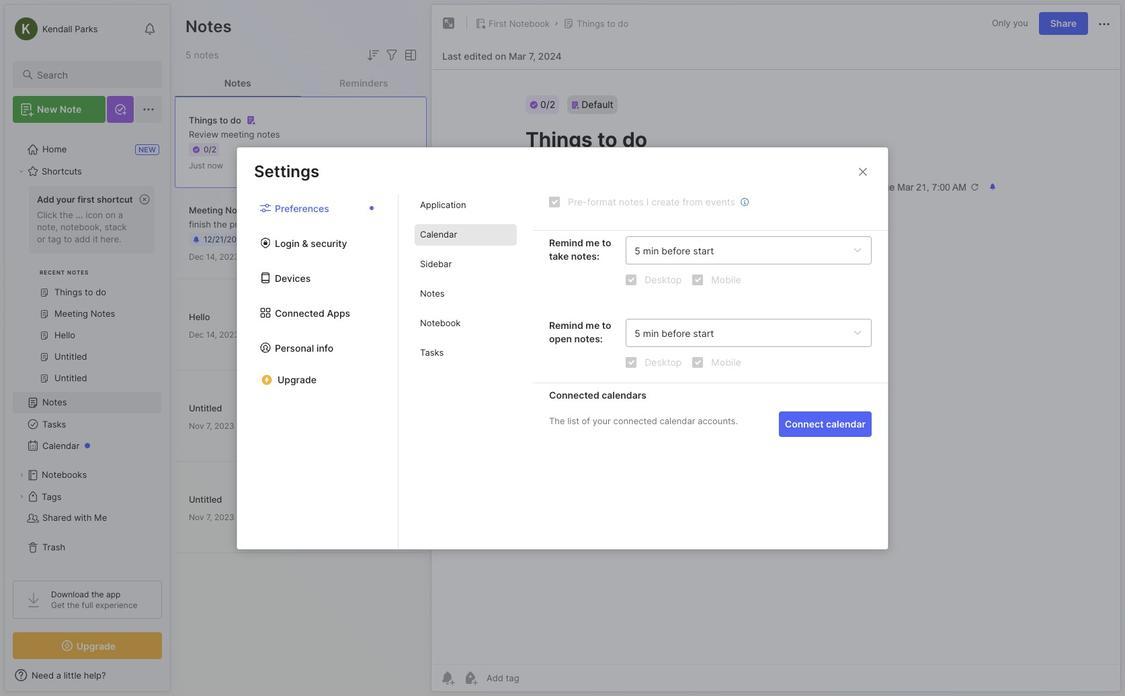 Task type: describe. For each thing, give the bounding box(es) containing it.
Pre-format notes I create from events checkbox
[[549, 196, 560, 207]]

notes: for take
[[571, 250, 600, 262]]

format
[[587, 196, 616, 207]]

upgrade button inside main element
[[13, 633, 162, 660]]

desktop checkbox for remind me to take notes:
[[626, 274, 637, 285]]

tasks inside tasks button
[[42, 419, 66, 430]]

notes inside tab
[[420, 288, 445, 299]]

desktop for remind me to open notes:
[[645, 357, 682, 368]]

tags
[[42, 492, 61, 503]]

get
[[51, 601, 65, 611]]

finish the presentation give presentation
[[189, 219, 355, 230]]

notebooks link
[[13, 465, 161, 487]]

download the app get the full experience
[[51, 590, 137, 611]]

connect
[[785, 418, 824, 430]]

on inside icon on a note, notebook, stack or tag to add it here.
[[105, 210, 116, 220]]

Search text field
[[37, 69, 150, 81]]

sidebar tab
[[415, 254, 517, 275]]

do inside things to do button
[[618, 18, 628, 29]]

connect calendar
[[785, 418, 866, 430]]

Remind me to take notes: field
[[626, 236, 872, 264]]

shared
[[42, 513, 72, 524]]

icon
[[86, 210, 103, 220]]

with
[[74, 513, 92, 524]]

mobile for remind me to open notes:
[[711, 357, 741, 368]]

share
[[1050, 17, 1077, 29]]

notebook inside tab
[[420, 318, 461, 328]]

notes: for open
[[574, 333, 603, 344]]

1 vertical spatial your
[[593, 416, 611, 427]]

tag
[[48, 234, 61, 245]]

tags button
[[13, 487, 161, 508]]

you
[[1013, 18, 1028, 28]]

Mobile checkbox
[[692, 274, 703, 285]]

note
[[60, 103, 81, 115]]

pre-format notes i create from events
[[568, 196, 735, 207]]

a
[[118, 210, 123, 220]]

0 vertical spatial notes
[[194, 49, 219, 60]]

review meeting notes
[[189, 129, 280, 140]]

shared with me
[[42, 513, 107, 524]]

2 untitled from the top
[[189, 494, 222, 505]]

2 14, from the top
[[206, 330, 217, 340]]

notes up tasks button in the bottom of the page
[[42, 397, 67, 408]]

calendar inside 'connect calendar' button
[[826, 418, 866, 430]]

first
[[77, 194, 95, 205]]

things inside button
[[577, 18, 605, 29]]

5 notes
[[185, 49, 219, 60]]

login
[[275, 237, 300, 249]]

&
[[302, 237, 308, 249]]

reminders
[[339, 77, 388, 88]]

accounts.
[[698, 416, 738, 427]]

notebook,
[[60, 222, 102, 232]]

notebook tab
[[415, 313, 517, 334]]

upgrade inside tab list
[[278, 374, 316, 385]]

meeting
[[189, 205, 223, 216]]

calendar button
[[13, 435, 161, 457]]

to inside remind me to take notes:
[[602, 237, 611, 248]]

on inside note window element
[[495, 50, 506, 61]]

tasks tab
[[415, 342, 517, 364]]

group inside tree
[[13, 182, 161, 398]]

recent
[[40, 269, 65, 276]]

connect calendar button
[[779, 412, 872, 437]]

notes for pre-
[[619, 196, 644, 207]]

meeting
[[221, 129, 254, 140]]

none search field inside main element
[[37, 67, 150, 83]]

0 horizontal spatial things to do
[[189, 115, 241, 126]]

calendars
[[602, 389, 646, 401]]

now
[[207, 161, 223, 171]]

click
[[37, 210, 57, 220]]

just
[[189, 161, 205, 171]]

note,
[[37, 222, 58, 232]]

remind me to open notes:
[[549, 320, 611, 344]]

apps
[[327, 307, 350, 319]]

first
[[489, 18, 507, 29]]

only you
[[992, 18, 1028, 28]]

shared with me link
[[13, 508, 161, 530]]

notebook inside button
[[509, 18, 550, 29]]

desktop checkbox for remind me to open notes:
[[626, 357, 637, 368]]

the list of your connected calendar accounts.
[[549, 416, 738, 427]]

only
[[992, 18, 1011, 28]]

list
[[567, 416, 579, 427]]

mar
[[509, 50, 526, 61]]

your inside main element
[[56, 194, 75, 205]]

home
[[42, 144, 67, 155]]

application
[[420, 199, 466, 210]]

experience
[[95, 601, 137, 611]]

main element
[[0, 0, 175, 697]]

to inside button
[[607, 18, 615, 29]]

settings
[[254, 162, 319, 181]]

edited
[[464, 50, 493, 61]]

notes down 09:00
[[247, 252, 270, 262]]

connected for connected calendars
[[549, 389, 599, 401]]

open
[[549, 333, 572, 344]]

1 presentation from the left
[[229, 219, 281, 230]]

create
[[652, 196, 680, 207]]

Mobile checkbox
[[692, 357, 703, 368]]

notes up "5 notes"
[[185, 17, 232, 36]]

notes up "12/21/2023, 09:00 am"
[[225, 205, 250, 216]]

meeting notes
[[189, 205, 250, 216]]

stack
[[104, 222, 127, 232]]

to inside remind me to open notes:
[[602, 320, 611, 331]]

0 horizontal spatial things
[[189, 115, 217, 126]]

12/21/2023, 09:00 am
[[204, 235, 288, 245]]

12/21/2023,
[[204, 235, 249, 245]]

tab list containing notes
[[175, 70, 427, 97]]

application tab
[[415, 195, 517, 216]]

Note Editor text field
[[431, 69, 1120, 665]]

preferences
[[275, 202, 329, 214]]

2024
[[538, 50, 562, 61]]

app
[[106, 590, 120, 600]]

notes link
[[13, 392, 161, 414]]

here.
[[100, 234, 121, 245]]

of
[[582, 416, 590, 427]]

take
[[549, 250, 569, 262]]

to inside icon on a note, notebook, stack or tag to add it here.
[[64, 234, 72, 245]]

desktop for remind me to take notes:
[[645, 274, 682, 285]]

connected for connected apps
[[275, 307, 324, 319]]

expand tags image
[[17, 493, 26, 501]]

1 dec 14, 2023 from the top
[[189, 252, 239, 262]]

trash link
[[13, 538, 161, 559]]

hello
[[189, 311, 210, 322]]

download
[[51, 590, 89, 600]]

it
[[93, 234, 98, 245]]

add tag image
[[462, 671, 479, 687]]

5
[[185, 49, 191, 60]]

finish
[[189, 219, 211, 230]]

personal
[[275, 342, 314, 354]]

share button
[[1039, 12, 1088, 35]]



Task type: vqa. For each thing, say whether or not it's contained in the screenshot.
More actions image
no



Task type: locate. For each thing, give the bounding box(es) containing it.
connected apps
[[275, 307, 350, 319]]

1 horizontal spatial upgrade button
[[253, 369, 382, 391]]

notes:
[[571, 250, 600, 262], [574, 333, 603, 344]]

tab list containing application
[[399, 195, 533, 549]]

first notebook button
[[472, 14, 553, 33]]

Desktop checkbox
[[626, 274, 637, 285], [626, 357, 637, 368]]

0 vertical spatial calendar
[[420, 229, 457, 240]]

remind inside remind me to open notes:
[[549, 320, 583, 331]]

desktop checkbox up calendars
[[626, 357, 637, 368]]

reminders button
[[301, 70, 427, 97]]

1 vertical spatial dec
[[189, 330, 204, 340]]

on left a
[[105, 210, 116, 220]]

pre-
[[568, 196, 587, 207]]

1 14, from the top
[[206, 252, 217, 262]]

the up full
[[91, 590, 104, 600]]

on
[[495, 50, 506, 61], [105, 210, 116, 220]]

your
[[56, 194, 75, 205], [593, 416, 611, 427]]

dec down hello
[[189, 330, 204, 340]]

calendar up notebooks
[[42, 441, 80, 452]]

tasks button
[[13, 414, 161, 435]]

0 vertical spatial upgrade button
[[253, 369, 382, 391]]

notes right recent
[[67, 269, 89, 276]]

2 vertical spatial notes
[[619, 196, 644, 207]]

remind
[[549, 237, 583, 248], [549, 320, 583, 331]]

tasks down the notes link
[[42, 419, 66, 430]]

to
[[607, 18, 615, 29], [220, 115, 228, 126], [64, 234, 72, 245], [602, 237, 611, 248], [602, 320, 611, 331]]

me
[[586, 237, 600, 248], [586, 320, 600, 331]]

the for download
[[91, 590, 104, 600]]

0 vertical spatial dec
[[189, 252, 204, 262]]

notes: inside remind me to open notes:
[[574, 333, 603, 344]]

0 horizontal spatial calendar
[[660, 416, 695, 427]]

notes inside button
[[224, 77, 251, 88]]

1 horizontal spatial your
[[593, 416, 611, 427]]

the for finish
[[213, 219, 227, 230]]

last
[[442, 50, 461, 61]]

notebooks
[[42, 470, 87, 481]]

1 horizontal spatial connected
[[549, 389, 599, 401]]

1 horizontal spatial presentation
[[303, 219, 355, 230]]

2 vertical spatial 7,
[[206, 512, 212, 523]]

expand note image
[[441, 15, 457, 32]]

0 vertical spatial notebook
[[509, 18, 550, 29]]

recent notes
[[40, 269, 89, 276]]

notes: right take
[[571, 250, 600, 262]]

new
[[37, 103, 57, 115]]

notes right meeting
[[257, 129, 280, 140]]

2 desktop from the top
[[645, 357, 682, 368]]

1 vertical spatial 7,
[[206, 421, 212, 431]]

click the ...
[[37, 210, 83, 220]]

the
[[60, 210, 73, 220], [213, 219, 227, 230], [91, 590, 104, 600], [67, 601, 79, 611]]

0 vertical spatial untitled
[[189, 403, 222, 414]]

things to do button
[[561, 14, 631, 33]]

0/2
[[204, 144, 216, 154]]

0 horizontal spatial presentation
[[229, 219, 281, 230]]

1 horizontal spatial notebook
[[509, 18, 550, 29]]

just now
[[189, 161, 223, 171]]

0 horizontal spatial on
[[105, 210, 116, 220]]

1 remind from the top
[[549, 237, 583, 248]]

1 horizontal spatial things
[[577, 18, 605, 29]]

upgrade button
[[253, 369, 382, 391], [13, 633, 162, 660]]

review
[[189, 129, 218, 140]]

1 horizontal spatial calendar
[[826, 418, 866, 430]]

mobile right mobile option
[[711, 274, 741, 285]]

1 vertical spatial untitled
[[189, 494, 222, 505]]

me for remind me to open notes:
[[586, 320, 600, 331]]

0 vertical spatial tasks
[[420, 347, 444, 358]]

untitled
[[189, 403, 222, 414], [189, 494, 222, 505]]

2 nov from the top
[[189, 512, 204, 523]]

presentation
[[229, 219, 281, 230], [303, 219, 355, 230]]

on left mar on the top of the page
[[495, 50, 506, 61]]

devices
[[275, 272, 311, 284]]

notebook right first
[[509, 18, 550, 29]]

notes
[[194, 49, 219, 60], [257, 129, 280, 140], [619, 196, 644, 207]]

tree containing home
[[5, 131, 170, 569]]

remind up take
[[549, 237, 583, 248]]

0 horizontal spatial notebook
[[420, 318, 461, 328]]

1 vertical spatial mobile
[[711, 357, 741, 368]]

0 vertical spatial desktop checkbox
[[626, 274, 637, 285]]

2 remind from the top
[[549, 320, 583, 331]]

things to do inside button
[[577, 18, 628, 29]]

0 vertical spatial mobile
[[711, 274, 741, 285]]

None search field
[[37, 67, 150, 83]]

1 vertical spatial 14,
[[206, 330, 217, 340]]

remind up open on the top
[[549, 320, 583, 331]]

mobile for remind me to take notes:
[[711, 274, 741, 285]]

1 vertical spatial upgrade button
[[13, 633, 162, 660]]

notes down sidebar
[[420, 288, 445, 299]]

first notebook
[[489, 18, 550, 29]]

add a reminder image
[[440, 671, 456, 687]]

0 vertical spatial do
[[618, 18, 628, 29]]

2 me from the top
[[586, 320, 600, 331]]

0 vertical spatial notes:
[[571, 250, 600, 262]]

0 horizontal spatial calendar
[[42, 441, 80, 452]]

calendar inside tab
[[420, 229, 457, 240]]

calendar up sidebar
[[420, 229, 457, 240]]

new
[[138, 145, 156, 155]]

Remind me to open notes: text field
[[635, 327, 848, 339]]

09:00
[[251, 235, 273, 245]]

tasks inside tasks tab
[[420, 347, 444, 358]]

the left ...
[[60, 210, 73, 220]]

7, inside note window element
[[529, 50, 536, 61]]

1 vertical spatial do
[[230, 115, 241, 126]]

upgrade inside main element
[[76, 641, 116, 652]]

calendar tab
[[415, 224, 517, 246]]

0 vertical spatial on
[[495, 50, 506, 61]]

icon on a note, notebook, stack or tag to add it here.
[[37, 210, 127, 245]]

desktop checkbox left mobile option
[[626, 274, 637, 285]]

upgrade button down full
[[13, 633, 162, 660]]

14, down hello
[[206, 330, 217, 340]]

shortcuts button
[[13, 161, 161, 182]]

0 vertical spatial 14,
[[206, 252, 217, 262]]

2 mobile from the top
[[711, 357, 741, 368]]

remind for open
[[549, 320, 583, 331]]

notes right 5 in the left of the page
[[194, 49, 219, 60]]

notes: right open on the top
[[574, 333, 603, 344]]

do
[[618, 18, 628, 29], [230, 115, 241, 126]]

me inside remind me to take notes:
[[586, 237, 600, 248]]

2 desktop checkbox from the top
[[626, 357, 637, 368]]

14, down 12/21/2023,
[[206, 252, 217, 262]]

dec 14, 2023
[[189, 252, 239, 262], [189, 330, 239, 340]]

desktop left mobile option
[[645, 274, 682, 285]]

new note
[[37, 103, 81, 115]]

1 vertical spatial things
[[189, 115, 217, 126]]

1 vertical spatial notes:
[[574, 333, 603, 344]]

2 horizontal spatial notes
[[619, 196, 644, 207]]

things
[[577, 18, 605, 29], [189, 115, 217, 126]]

14,
[[206, 252, 217, 262], [206, 330, 217, 340]]

connected up "personal info"
[[275, 307, 324, 319]]

1 vertical spatial remind
[[549, 320, 583, 331]]

1 vertical spatial connected
[[549, 389, 599, 401]]

the down meeting notes
[[213, 219, 227, 230]]

1 vertical spatial upgrade
[[76, 641, 116, 652]]

1 nov 7, 2023 from the top
[[189, 421, 234, 431]]

add your first shortcut
[[37, 194, 133, 205]]

security
[[311, 237, 347, 249]]

1 me from the top
[[586, 237, 600, 248]]

1 nov from the top
[[189, 421, 204, 431]]

mobile
[[711, 274, 741, 285], [711, 357, 741, 368]]

connected calendars
[[549, 389, 646, 401]]

full
[[82, 601, 93, 611]]

me inside remind me to open notes:
[[586, 320, 600, 331]]

am
[[276, 235, 288, 245]]

0 vertical spatial dec 14, 2023
[[189, 252, 239, 262]]

desktop left mobile checkbox
[[645, 357, 682, 368]]

0 horizontal spatial connected
[[275, 307, 324, 319]]

me for remind me to take notes:
[[586, 237, 600, 248]]

1 vertical spatial notes
[[257, 129, 280, 140]]

add
[[37, 194, 54, 205]]

connected up list
[[549, 389, 599, 401]]

calendar right 'connect'
[[826, 418, 866, 430]]

2 presentation from the left
[[303, 219, 355, 230]]

calendar
[[420, 229, 457, 240], [42, 441, 80, 452]]

2023
[[219, 252, 239, 262], [219, 330, 239, 340], [214, 421, 234, 431], [214, 512, 234, 523]]

your right of
[[593, 416, 611, 427]]

or
[[37, 234, 45, 245]]

calendar left accounts.
[[660, 416, 695, 427]]

Remind me to take notes: text field
[[635, 245, 848, 256]]

1 vertical spatial calendar
[[42, 441, 80, 452]]

0 vertical spatial connected
[[275, 307, 324, 319]]

1 vertical spatial things to do
[[189, 115, 241, 126]]

calendar inside button
[[42, 441, 80, 452]]

1 vertical spatial me
[[586, 320, 600, 331]]

calendar for tab list containing application
[[420, 229, 457, 240]]

upgrade button down info in the left of the page
[[253, 369, 382, 391]]

remind for take
[[549, 237, 583, 248]]

1 vertical spatial on
[[105, 210, 116, 220]]

calendar
[[660, 416, 695, 427], [826, 418, 866, 430]]

tab list
[[175, 70, 427, 97], [237, 195, 399, 549], [399, 195, 533, 549]]

notes tab
[[415, 283, 517, 305]]

mobile right mobile checkbox
[[711, 357, 741, 368]]

0 vertical spatial nov 7, 2023
[[189, 421, 234, 431]]

sidebar
[[420, 259, 452, 269]]

1 horizontal spatial notes
[[257, 129, 280, 140]]

0 vertical spatial nov
[[189, 421, 204, 431]]

0 vertical spatial things to do
[[577, 18, 628, 29]]

calendar for calendar button
[[42, 441, 80, 452]]

expand notebooks image
[[17, 472, 26, 480]]

connected inside tab list
[[275, 307, 324, 319]]

me
[[94, 513, 107, 524]]

remind inside remind me to take notes:
[[549, 237, 583, 248]]

1 vertical spatial nov 7, 2023
[[189, 512, 234, 523]]

notes for review
[[257, 129, 280, 140]]

info
[[316, 342, 333, 354]]

dec
[[189, 252, 204, 262], [189, 330, 204, 340]]

1 horizontal spatial upgrade
[[278, 374, 316, 385]]

presentation up security on the left
[[303, 219, 355, 230]]

upgrade down personal
[[278, 374, 316, 385]]

0 vertical spatial me
[[586, 237, 600, 248]]

dec 14, 2023 down hello
[[189, 330, 239, 340]]

1 horizontal spatial things to do
[[577, 18, 628, 29]]

the for click
[[60, 210, 73, 220]]

1 untitled from the top
[[189, 403, 222, 414]]

notebook
[[509, 18, 550, 29], [420, 318, 461, 328]]

1 dec from the top
[[189, 252, 204, 262]]

from
[[682, 196, 703, 207]]

connected
[[613, 416, 657, 427]]

1 desktop from the top
[[645, 274, 682, 285]]

2 dec 14, 2023 from the top
[[189, 330, 239, 340]]

trash
[[42, 543, 65, 553]]

close image
[[855, 164, 871, 180]]

tree
[[5, 131, 170, 569]]

upgrade button inside tab list
[[253, 369, 382, 391]]

notes left i
[[619, 196, 644, 207]]

remind me to take notes:
[[549, 237, 611, 262]]

notes up meeting
[[224, 77, 251, 88]]

1 vertical spatial dec 14, 2023
[[189, 330, 239, 340]]

tasks down notebook tab
[[420, 347, 444, 358]]

0 vertical spatial desktop
[[645, 274, 682, 285]]

dec 14, 2023 down 12/21/2023,
[[189, 252, 239, 262]]

shortcut
[[97, 194, 133, 205]]

7,
[[529, 50, 536, 61], [206, 421, 212, 431], [206, 512, 212, 523]]

tab list containing preferences
[[237, 195, 399, 549]]

1 horizontal spatial do
[[618, 18, 628, 29]]

notes button
[[175, 70, 301, 97]]

dec down finish
[[189, 252, 204, 262]]

2 dec from the top
[[189, 330, 204, 340]]

2 nov 7, 2023 from the top
[[189, 512, 234, 523]]

0 horizontal spatial do
[[230, 115, 241, 126]]

0 vertical spatial upgrade
[[278, 374, 316, 385]]

the
[[549, 416, 565, 427]]

0 vertical spatial 7,
[[529, 50, 536, 61]]

note window element
[[431, 4, 1121, 693]]

1 horizontal spatial tasks
[[420, 347, 444, 358]]

add
[[75, 234, 90, 245]]

1 vertical spatial desktop checkbox
[[626, 357, 637, 368]]

i
[[646, 196, 649, 207]]

things to do
[[577, 18, 628, 29], [189, 115, 241, 126]]

notebook down notes tab
[[420, 318, 461, 328]]

presentation up 09:00
[[229, 219, 281, 230]]

group containing add your first shortcut
[[13, 182, 161, 398]]

desktop
[[645, 274, 682, 285], [645, 357, 682, 368]]

1 mobile from the top
[[711, 274, 741, 285]]

the down download
[[67, 601, 79, 611]]

1 vertical spatial desktop
[[645, 357, 682, 368]]

0 horizontal spatial notes
[[194, 49, 219, 60]]

group
[[13, 182, 161, 398]]

the inside tree
[[60, 210, 73, 220]]

0 horizontal spatial tasks
[[42, 419, 66, 430]]

events
[[706, 196, 735, 207]]

0 horizontal spatial upgrade button
[[13, 633, 162, 660]]

personal info
[[275, 342, 333, 354]]

1 desktop checkbox from the top
[[626, 274, 637, 285]]

upgrade down full
[[76, 641, 116, 652]]

1 horizontal spatial on
[[495, 50, 506, 61]]

1 horizontal spatial calendar
[[420, 229, 457, 240]]

Remind me to open notes: field
[[626, 319, 872, 347]]

1 vertical spatial notebook
[[420, 318, 461, 328]]

your up click the ...
[[56, 194, 75, 205]]

1 vertical spatial tasks
[[42, 419, 66, 430]]

1 vertical spatial nov
[[189, 512, 204, 523]]

0 horizontal spatial upgrade
[[76, 641, 116, 652]]

0 vertical spatial your
[[56, 194, 75, 205]]

0 vertical spatial remind
[[549, 237, 583, 248]]

0 horizontal spatial your
[[56, 194, 75, 205]]

last edited on mar 7, 2024
[[442, 50, 562, 61]]

tree inside main element
[[5, 131, 170, 569]]

0 vertical spatial things
[[577, 18, 605, 29]]

nov
[[189, 421, 204, 431], [189, 512, 204, 523]]

notes: inside remind me to take notes:
[[571, 250, 600, 262]]



